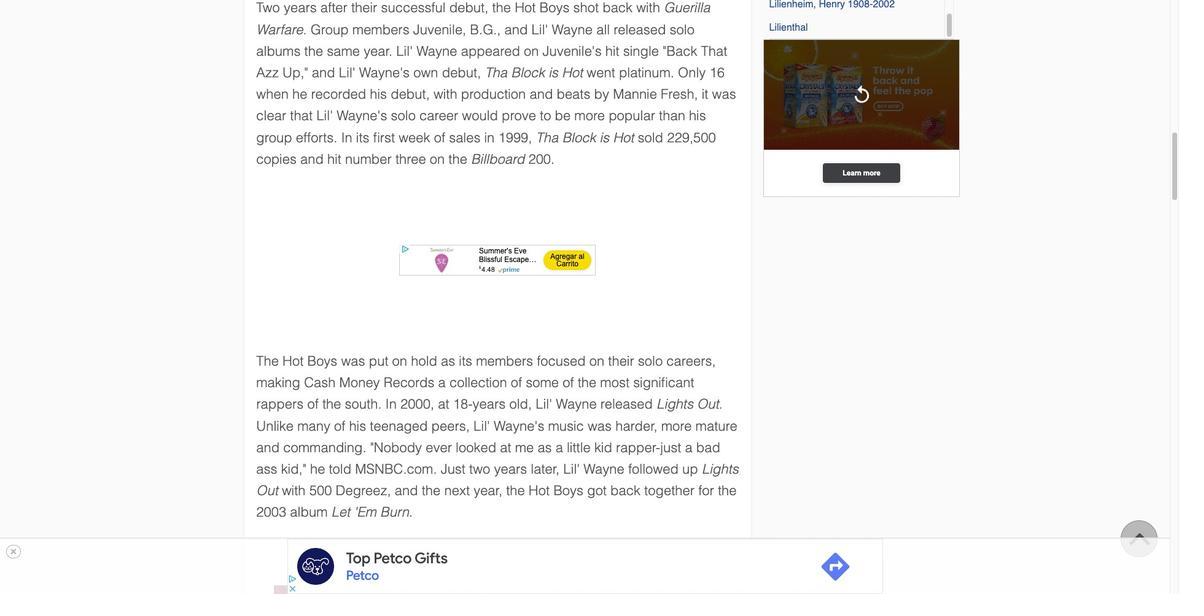 Task type: describe. For each thing, give the bounding box(es) containing it.
wayne down juvenile,
[[416, 43, 457, 59]]

wayne's inside '. group members juvenile, b.g., and lil' wayne all released solo albums the same year. lil' wayne appeared on juvenile's hit single "back that azz up," and lil' wayne's own debut,'
[[359, 65, 410, 80]]

career
[[419, 108, 458, 124]]

back inside with 500 degreez, and the next year, the hot boys got back together for the 2003 album
[[610, 483, 640, 499]]

msnbc.com.
[[355, 462, 437, 477]]

as inside the hot boys was put on hold as its members focused on their solo careers, making cash money records a collection of some of the most significant rappers of the south. in 2000, at 18-years old, lil' wayne released
[[441, 354, 455, 369]]

went
[[587, 65, 615, 80]]

wayne's inside the went platinum. only 16 when he recorded his debut, with production and beats by mannie fresh, it was clear that lil' wayne's solo career would prove to be more popular than his group efforts. in its first week of sales in 1999,
[[337, 108, 387, 124]]

after
[[320, 0, 347, 16]]

fresh,
[[661, 87, 698, 102]]

making
[[256, 375, 300, 391]]

1 vertical spatial tha block is hot
[[536, 130, 634, 145]]

lilienthal link
[[769, 18, 808, 34]]

when
[[256, 87, 289, 102]]

and inside . unlike many of his teenaged peers, lil' wayne's music was harder, more mature and commanding. "nobody ever looked at me as a little kid rapper-just a bad ass kid," he told msnbc.com. just two years later, lil' wayne followed up
[[256, 440, 280, 455]]

album
[[290, 505, 328, 520]]

just
[[660, 440, 681, 455]]

he inside . unlike many of his teenaged peers, lil' wayne's music was harder, more mature and commanding. "nobody ever looked at me as a little kid rapper-just a bad ass kid," he told msnbc.com. just two years later, lil' wayne followed up
[[310, 462, 325, 477]]

wayne's inside . unlike many of his teenaged peers, lil' wayne's music was harder, more mature and commanding. "nobody ever looked at me as a little kid rapper-just a bad ass kid," he told msnbc.com. just two years later, lil' wayne followed up
[[494, 418, 544, 434]]

group
[[311, 22, 349, 37]]

hit inside '. group members juvenile, b.g., and lil' wayne all released solo albums the same year. lil' wayne appeared on juvenile's hit single "back that azz up," and lil' wayne's own debut,'
[[605, 43, 619, 59]]

0 vertical spatial boys
[[539, 0, 569, 16]]

released inside the hot boys was put on hold as its members focused on their solo careers, making cash money records a collection of some of the most significant rappers of the south. in 2000, at 18-years old, lil' wayne released
[[600, 397, 653, 412]]

ass
[[256, 462, 277, 477]]

significant
[[633, 375, 694, 391]]

successful
[[381, 0, 446, 16]]

juvenile's
[[543, 43, 602, 59]]

peers,
[[431, 418, 470, 434]]

went platinum. only 16 when he recorded his debut, with production and beats by mannie fresh, it was clear that lil' wayne's solo career would prove to be more popular than his group efforts. in its first week of sales in 1999,
[[256, 65, 736, 145]]

most
[[600, 375, 629, 391]]

for
[[698, 483, 714, 499]]

with inside with 500 degreez, and the next year, the hot boys got back together for the 2003 album
[[282, 483, 306, 499]]

music
[[548, 418, 584, 434]]

was inside the went platinum. only 16 when he recorded his debut, with production and beats by mannie fresh, it was clear that lil' wayne's solo career would prove to be more popular than his group efforts. in its first week of sales in 1999,
[[712, 87, 736, 102]]

229,500
[[667, 130, 716, 145]]

on inside sold 229,500 copies and hit number three on the
[[430, 152, 445, 167]]

lil' down same
[[339, 65, 355, 80]]

of up many
[[307, 397, 319, 412]]

lilienthal
[[769, 22, 808, 33]]

told
[[329, 462, 351, 477]]

that
[[290, 108, 313, 124]]

the left next
[[422, 483, 440, 499]]

"back
[[663, 43, 697, 59]]

with inside the went platinum. only 16 when he recorded his debut, with production and beats by mannie fresh, it was clear that lil' wayne's solo career would prove to be more popular than his group efforts. in its first week of sales in 1999,
[[433, 87, 457, 102]]

. group members juvenile, b.g., and lil' wayne all released solo albums the same year. lil' wayne appeared on juvenile's hit single "back that azz up," and lil' wayne's own debut,
[[256, 22, 727, 80]]

with 500 degreez, and the next year, the hot boys got back together for the 2003 album
[[256, 483, 737, 520]]

let
[[331, 505, 350, 520]]

up
[[682, 462, 698, 477]]

1 horizontal spatial tha
[[536, 130, 558, 145]]

the up b.g.,
[[492, 0, 511, 16]]

lil' up looked
[[473, 418, 490, 434]]

hot inside the hot boys was put on hold as its members focused on their solo careers, making cash money records a collection of some of the most significant rappers of the south. in 2000, at 18-years old, lil' wayne released
[[283, 354, 304, 369]]

0 vertical spatial out
[[697, 397, 719, 412]]

up,"
[[283, 65, 308, 80]]

the hot boys was put on hold as its members focused on their solo careers, making cash money records a collection of some of the most significant rappers of the south. in 2000, at 18-years old, lil' wayne released
[[256, 354, 716, 412]]

and inside sold 229,500 copies and hit number three on the
[[300, 152, 324, 167]]

clear
[[256, 108, 286, 124]]

was inside . unlike many of his teenaged peers, lil' wayne's music was harder, more mature and commanding. "nobody ever looked at me as a little kid rapper-just a bad ass kid," he told msnbc.com. just two years later, lil' wayne followed up
[[588, 418, 612, 434]]

first
[[373, 130, 395, 145]]

collection
[[449, 375, 507, 391]]

followed
[[628, 462, 678, 477]]

their inside the hot boys was put on hold as its members focused on their solo careers, making cash money records a collection of some of the most significant rappers of the south. in 2000, at 18-years old, lil' wayne released
[[608, 354, 634, 369]]

sold 229,500 copies and hit number three on the
[[256, 130, 716, 167]]

billboard 200.
[[471, 152, 555, 167]]

little
[[567, 440, 591, 455]]

sales
[[449, 130, 480, 145]]

1 vertical spatial lights out
[[256, 462, 739, 499]]

0 horizontal spatial lights
[[656, 397, 693, 412]]

guerilla
[[664, 0, 710, 16]]

hot inside with 500 degreez, and the next year, the hot boys got back together for the 2003 album
[[529, 483, 550, 499]]

was inside the hot boys was put on hold as its members focused on their solo careers, making cash money records a collection of some of the most significant rappers of the south. in 2000, at 18-years old, lil' wayne released
[[341, 354, 365, 369]]

later,
[[531, 462, 560, 477]]

of down focused at the left bottom
[[563, 375, 574, 391]]

harder,
[[615, 418, 657, 434]]

"nobody
[[370, 440, 422, 455]]

as inside . unlike many of his teenaged peers, lil' wayne's music was harder, more mature and commanding. "nobody ever looked at me as a little kid rapper-just a bad ass kid," he told msnbc.com. just two years later, lil' wayne followed up
[[538, 440, 552, 455]]

cash
[[304, 375, 336, 391]]

b.g.,
[[470, 22, 501, 37]]

2 horizontal spatial his
[[689, 108, 706, 124]]

0 vertical spatial lights out
[[656, 397, 719, 412]]

solo inside '. group members juvenile, b.g., and lil' wayne all released solo albums the same year. lil' wayne appeared on juvenile's hit single "back that azz up," and lil' wayne's own debut,'
[[670, 22, 694, 37]]

debut, inside '. group members juvenile, b.g., and lil' wayne all released solo albums the same year. lil' wayne appeared on juvenile's hit single "back that azz up," and lil' wayne's own debut,'
[[442, 65, 481, 80]]

hold
[[411, 354, 437, 369]]

its inside the went platinum. only 16 when he recorded his debut, with production and beats by mannie fresh, it was clear that lil' wayne's solo career would prove to be more popular than his group efforts. in its first week of sales in 1999,
[[356, 130, 369, 145]]

got
[[587, 483, 607, 499]]

2003
[[256, 505, 286, 520]]

next
[[444, 483, 470, 499]]

week
[[399, 130, 430, 145]]

hot up '. group members juvenile, b.g., and lil' wayne all released solo albums the same year. lil' wayne appeared on juvenile's hit single "back that azz up," and lil' wayne's own debut,'
[[515, 0, 536, 16]]

0 vertical spatial tha block is hot
[[485, 65, 583, 80]]

'em
[[354, 505, 376, 520]]

teenaged
[[370, 418, 428, 434]]

0 vertical spatial with
[[636, 0, 660, 16]]

boys inside with 500 degreez, and the next year, the hot boys got back together for the 2003 album
[[553, 483, 583, 499]]

in inside the hot boys was put on hold as its members focused on their solo careers, making cash money records a collection of some of the most significant rappers of the south. in 2000, at 18-years old, lil' wayne released
[[385, 397, 397, 412]]

be
[[555, 108, 571, 124]]

1999,
[[498, 130, 532, 145]]

rapper-
[[616, 440, 660, 455]]

looked
[[456, 440, 496, 455]]

year.
[[364, 43, 392, 59]]

records
[[384, 375, 434, 391]]

hot down popular
[[613, 130, 634, 145]]

than
[[659, 108, 685, 124]]

juvenile,
[[413, 22, 466, 37]]

more inside . unlike many of his teenaged peers, lil' wayne's music was harder, more mature and commanding. "nobody ever looked at me as a little kid rapper-just a bad ass kid," he told msnbc.com. just two years later, lil' wayne followed up
[[661, 418, 692, 434]]

burn
[[380, 505, 409, 520]]

16
[[709, 65, 725, 80]]

put
[[369, 354, 388, 369]]

single
[[623, 43, 659, 59]]

solo inside the went platinum. only 16 when he recorded his debut, with production and beats by mannie fresh, it was clear that lil' wayne's solo career would prove to be more popular than his group efforts. in its first week of sales in 1999,
[[391, 108, 416, 124]]

let 'em burn .
[[331, 505, 413, 520]]

south.
[[345, 397, 382, 412]]

mannie
[[613, 87, 657, 102]]

efforts.
[[296, 130, 337, 145]]

together
[[644, 483, 695, 499]]

. unlike many of his teenaged peers, lil' wayne's music was harder, more mature and commanding. "nobody ever looked at me as a little kid rapper-just a bad ass kid," he told msnbc.com. just two years later, lil' wayne followed up
[[256, 397, 737, 477]]

and inside the went platinum. only 16 when he recorded his debut, with production and beats by mannie fresh, it was clear that lil' wayne's solo career would prove to be more popular than his group efforts. in its first week of sales in 1999,
[[530, 87, 553, 102]]

azz
[[256, 65, 279, 80]]

lil' inside the went platinum. only 16 when he recorded his debut, with production and beats by mannie fresh, it was clear that lil' wayne's solo career would prove to be more popular than his group efforts. in its first week of sales in 1999,
[[316, 108, 333, 124]]

it
[[702, 87, 708, 102]]



Task type: locate. For each thing, give the bounding box(es) containing it.
wayne's
[[359, 65, 410, 80], [337, 108, 387, 124], [494, 418, 544, 434]]

tha block is hot
[[485, 65, 583, 80], [536, 130, 634, 145]]

0 horizontal spatial as
[[441, 354, 455, 369]]

lil' down little
[[563, 462, 580, 477]]

unlike
[[256, 418, 294, 434]]

0 vertical spatial at
[[438, 397, 449, 412]]

0 horizontal spatial he
[[292, 87, 307, 102]]

1 horizontal spatial as
[[538, 440, 552, 455]]

0 horizontal spatial its
[[356, 130, 369, 145]]

years inside . unlike many of his teenaged peers, lil' wayne's music was harder, more mature and commanding. "nobody ever looked at me as a little kid rapper-just a bad ass kid," he told msnbc.com. just two years later, lil' wayne followed up
[[494, 462, 527, 477]]

members inside the hot boys was put on hold as its members focused on their solo careers, making cash money records a collection of some of the most significant rappers of the south. in 2000, at 18-years old, lil' wayne released
[[476, 354, 533, 369]]

and down efforts.
[[300, 152, 324, 167]]

0 vertical spatial tha
[[485, 65, 507, 80]]

1 vertical spatial block
[[562, 130, 596, 145]]

0 vertical spatial years
[[284, 0, 317, 16]]

. left group
[[303, 22, 307, 37]]

on up most
[[589, 354, 604, 369]]

out inside lights out
[[256, 483, 278, 499]]

a left little
[[556, 440, 563, 455]]

0 horizontal spatial .
[[303, 22, 307, 37]]

a inside the hot boys was put on hold as its members focused on their solo careers, making cash money records a collection of some of the most significant rappers of the south. in 2000, at 18-years old, lil' wayne released
[[438, 375, 446, 391]]

two
[[256, 0, 280, 16]]

1 vertical spatial as
[[538, 440, 552, 455]]

advertisement region
[[763, 39, 959, 224], [399, 245, 596, 276], [287, 539, 883, 594], [274, 586, 721, 594]]

members up year.
[[352, 22, 409, 37]]

1 vertical spatial more
[[661, 418, 692, 434]]

in up teenaged
[[385, 397, 397, 412]]

2 vertical spatial years
[[494, 462, 527, 477]]

1 vertical spatial released
[[600, 397, 653, 412]]

lil' up juvenile's
[[532, 22, 548, 37]]

with
[[636, 0, 660, 16], [433, 87, 457, 102], [282, 483, 306, 499]]

hit down efforts.
[[327, 152, 341, 167]]

2 horizontal spatial a
[[685, 440, 692, 455]]

kid,"
[[281, 462, 306, 477]]

1 vertical spatial solo
[[391, 108, 416, 124]]

years inside the hot boys was put on hold as its members focused on their solo careers, making cash money records a collection of some of the most significant rappers of the south. in 2000, at 18-years old, lil' wayne released
[[473, 397, 506, 412]]

boys inside the hot boys was put on hold as its members focused on their solo careers, making cash money records a collection of some of the most significant rappers of the south. in 2000, at 18-years old, lil' wayne released
[[307, 354, 337, 369]]

their right after
[[351, 0, 377, 16]]

1 vertical spatial members
[[476, 354, 533, 369]]

commanding.
[[283, 440, 366, 455]]

its up collection
[[459, 354, 472, 369]]

2 horizontal spatial .
[[719, 397, 723, 412]]

2 vertical spatial was
[[588, 418, 612, 434]]

that
[[701, 43, 727, 59]]

mature
[[695, 418, 737, 434]]

1 horizontal spatial members
[[476, 354, 533, 369]]

just
[[441, 462, 465, 477]]

group
[[256, 130, 292, 145]]

. up mature
[[719, 397, 723, 412]]

1 horizontal spatial with
[[433, 87, 457, 102]]

0 horizontal spatial hit
[[327, 152, 341, 167]]

focused
[[537, 354, 586, 369]]

solo
[[670, 22, 694, 37], [391, 108, 416, 124], [638, 354, 663, 369]]

was up money
[[341, 354, 365, 369]]

1 vertical spatial in
[[385, 397, 397, 412]]

lil' inside the hot boys was put on hold as its members focused on their solo careers, making cash money records a collection of some of the most significant rappers of the south. in 2000, at 18-years old, lil' wayne released
[[536, 397, 552, 412]]

0 vertical spatial its
[[356, 130, 369, 145]]

0 horizontal spatial at
[[438, 397, 449, 412]]

0 vertical spatial hit
[[605, 43, 619, 59]]

1 vertical spatial their
[[608, 354, 634, 369]]

the
[[256, 354, 279, 369]]

a
[[438, 375, 446, 391], [556, 440, 563, 455], [685, 440, 692, 455]]

back right "got"
[[610, 483, 640, 499]]

boys up cash
[[307, 354, 337, 369]]

debut, right own
[[442, 65, 481, 80]]

released inside '. group members juvenile, b.g., and lil' wayne all released solo albums the same year. lil' wayne appeared on juvenile's hit single "back that azz up," and lil' wayne's own debut,'
[[614, 22, 666, 37]]

his up 229,500
[[689, 108, 706, 124]]

at inside . unlike many of his teenaged peers, lil' wayne's music was harder, more mature and commanding. "nobody ever looked at me as a little kid rapper-just a bad ass kid," he told msnbc.com. just two years later, lil' wayne followed up
[[500, 440, 511, 455]]

on right three
[[430, 152, 445, 167]]

×
[[10, 545, 17, 559]]

the down group
[[304, 43, 323, 59]]

platinum.
[[619, 65, 674, 80]]

more
[[574, 108, 605, 124], [661, 418, 692, 434]]

2 vertical spatial with
[[282, 483, 306, 499]]

many
[[297, 418, 330, 434]]

0 horizontal spatial solo
[[391, 108, 416, 124]]

1 horizontal spatial he
[[310, 462, 325, 477]]

and up recorded at the left of the page
[[312, 65, 335, 80]]

wayne up juvenile's
[[552, 22, 593, 37]]

1 vertical spatial years
[[473, 397, 506, 412]]

0 horizontal spatial tha
[[485, 65, 507, 80]]

kid
[[594, 440, 612, 455]]

lights inside lights out
[[702, 462, 739, 477]]

1 horizontal spatial a
[[556, 440, 563, 455]]

block up production
[[511, 65, 545, 80]]

as right the hold
[[441, 354, 455, 369]]

0 horizontal spatial a
[[438, 375, 446, 391]]

sold
[[638, 130, 663, 145]]

hit down all
[[605, 43, 619, 59]]

tha block is hot down the be
[[536, 130, 634, 145]]

released up 'harder,'
[[600, 397, 653, 412]]

was up kid
[[588, 418, 612, 434]]

at
[[438, 397, 449, 412], [500, 440, 511, 455]]

1 vertical spatial he
[[310, 462, 325, 477]]

0 vertical spatial released
[[614, 22, 666, 37]]

1 vertical spatial was
[[341, 354, 365, 369]]

on left juvenile's
[[524, 43, 539, 59]]

0 vertical spatial he
[[292, 87, 307, 102]]

0 vertical spatial .
[[303, 22, 307, 37]]

years up warfare
[[284, 0, 317, 16]]

by
[[594, 87, 609, 102]]

their
[[351, 0, 377, 16], [608, 354, 634, 369]]

its left the first
[[356, 130, 369, 145]]

lights out down significant
[[656, 397, 719, 412]]

boys left shot
[[539, 0, 569, 16]]

1 vertical spatial is
[[600, 130, 609, 145]]

hot right the
[[283, 354, 304, 369]]

and inside with 500 degreez, and the next year, the hot boys got back together for the 2003 album
[[395, 483, 418, 499]]

the down cash
[[322, 397, 341, 412]]

bad
[[696, 440, 720, 455]]

in inside the went platinum. only 16 when he recorded his debut, with production and beats by mannie fresh, it was clear that lil' wayne's solo career would prove to be more popular than his group efforts. in its first week of sales in 1999,
[[341, 130, 352, 145]]

0 horizontal spatial in
[[341, 130, 352, 145]]

0 vertical spatial more
[[574, 108, 605, 124]]

at left 18-
[[438, 397, 449, 412]]

1 horizontal spatial hit
[[605, 43, 619, 59]]

two years after their successful debut, the hot boys shot back with
[[256, 0, 664, 16]]

. inside . unlike many of his teenaged peers, lil' wayne's music was harder, more mature and commanding. "nobody ever looked at me as a little kid rapper-just a bad ass kid," he told msnbc.com. just two years later, lil' wayne followed up
[[719, 397, 723, 412]]

more up just
[[661, 418, 692, 434]]

a right just
[[685, 440, 692, 455]]

his
[[370, 87, 387, 102], [689, 108, 706, 124], [349, 418, 366, 434]]

lights out down looked
[[256, 462, 739, 499]]

boys
[[539, 0, 569, 16], [307, 354, 337, 369], [553, 483, 583, 499]]

and down msnbc.com.
[[395, 483, 418, 499]]

some
[[526, 375, 559, 391]]

lights out
[[656, 397, 719, 412], [256, 462, 739, 499]]

wayne down kid
[[584, 462, 624, 477]]

was right the it
[[712, 87, 736, 102]]

0 horizontal spatial members
[[352, 22, 409, 37]]

as
[[441, 354, 455, 369], [538, 440, 552, 455]]

released up single
[[614, 22, 666, 37]]

wayne's down the "old,"
[[494, 418, 544, 434]]

me
[[515, 440, 534, 455]]

0 vertical spatial in
[[341, 130, 352, 145]]

1 vertical spatial debut,
[[442, 65, 481, 80]]

years down me
[[494, 462, 527, 477]]

is down popular
[[600, 130, 609, 145]]

all
[[596, 22, 610, 37]]

wayne's up the first
[[337, 108, 387, 124]]

with down kid,"
[[282, 483, 306, 499]]

1 vertical spatial hit
[[327, 152, 341, 167]]

three
[[395, 152, 426, 167]]

members
[[352, 22, 409, 37], [476, 354, 533, 369]]

lil' up efforts.
[[316, 108, 333, 124]]

back up all
[[603, 0, 633, 16]]

0 vertical spatial back
[[603, 0, 633, 16]]

0 vertical spatial as
[[441, 354, 455, 369]]

in right efforts.
[[341, 130, 352, 145]]

shot
[[573, 0, 599, 16]]

only
[[678, 65, 706, 80]]

solo inside the hot boys was put on hold as its members focused on their solo careers, making cash money records a collection of some of the most significant rappers of the south. in 2000, at 18-years old, lil' wayne released
[[638, 354, 663, 369]]

1 vertical spatial back
[[610, 483, 640, 499]]

is down juvenile's
[[548, 65, 558, 80]]

the down sales
[[448, 152, 467, 167]]

1 vertical spatial lights
[[702, 462, 739, 477]]

as right me
[[538, 440, 552, 455]]

the
[[492, 0, 511, 16], [304, 43, 323, 59], [448, 152, 467, 167], [578, 375, 596, 391], [322, 397, 341, 412], [422, 483, 440, 499], [506, 483, 525, 499], [718, 483, 737, 499]]

1 horizontal spatial block
[[562, 130, 596, 145]]

out up mature
[[697, 397, 719, 412]]

warfare
[[256, 22, 303, 37]]

lights
[[656, 397, 693, 412], [702, 462, 739, 477]]

out down ass
[[256, 483, 278, 499]]

0 vertical spatial wayne's
[[359, 65, 410, 80]]

guerilla warfare
[[256, 0, 710, 37]]

he up 500
[[310, 462, 325, 477]]

boys left "got"
[[553, 483, 583, 499]]

on right put in the bottom left of the page
[[392, 354, 407, 369]]

money
[[339, 375, 380, 391]]

0 vertical spatial their
[[351, 0, 377, 16]]

1 horizontal spatial was
[[588, 418, 612, 434]]

. for warfare
[[303, 22, 307, 37]]

at left me
[[500, 440, 511, 455]]

1 horizontal spatial at
[[500, 440, 511, 455]]

he inside the went platinum. only 16 when he recorded his debut, with production and beats by mannie fresh, it was clear that lil' wayne's solo career would prove to be more popular than his group efforts. in its first week of sales in 1999,
[[292, 87, 307, 102]]

years down collection
[[473, 397, 506, 412]]

its inside the hot boys was put on hold as its members focused on their solo careers, making cash money records a collection of some of the most significant rappers of the south. in 2000, at 18-years old, lil' wayne released
[[459, 354, 472, 369]]

0 horizontal spatial with
[[282, 483, 306, 499]]

more down by
[[574, 108, 605, 124]]

1 vertical spatial at
[[500, 440, 511, 455]]

2 vertical spatial solo
[[638, 354, 663, 369]]

0 vertical spatial lights
[[656, 397, 693, 412]]

recorded
[[311, 87, 366, 102]]

2 vertical spatial debut,
[[391, 87, 430, 102]]

0 vertical spatial members
[[352, 22, 409, 37]]

tha up production
[[485, 65, 507, 80]]

solo up week
[[391, 108, 416, 124]]

lil' right year.
[[396, 43, 413, 59]]

of
[[434, 130, 445, 145], [511, 375, 522, 391], [563, 375, 574, 391], [307, 397, 319, 412], [334, 418, 345, 434]]

1 horizontal spatial their
[[608, 354, 634, 369]]

2000,
[[400, 397, 434, 412]]

wayne inside . unlike many of his teenaged peers, lil' wayne's music was harder, more mature and commanding. "nobody ever looked at me as a little kid rapper-just a bad ass kid," he told msnbc.com. just two years later, lil' wayne followed up
[[584, 462, 624, 477]]

lights down significant
[[656, 397, 693, 412]]

at inside the hot boys was put on hold as its members focused on their solo careers, making cash money records a collection of some of the most significant rappers of the south. in 2000, at 18-years old, lil' wayne released
[[438, 397, 449, 412]]

and right b.g.,
[[505, 22, 528, 37]]

0 horizontal spatial was
[[341, 354, 365, 369]]

. inside '. group members juvenile, b.g., and lil' wayne all released solo albums the same year. lil' wayne appeared on juvenile's hit single "back that azz up," and lil' wayne's own debut,'
[[303, 22, 307, 37]]

of inside the went platinum. only 16 when he recorded his debut, with production and beats by mannie fresh, it was clear that lil' wayne's solo career would prove to be more popular than his group efforts. in its first week of sales in 1999,
[[434, 130, 445, 145]]

two
[[469, 462, 490, 477]]

own
[[413, 65, 438, 80]]

1 horizontal spatial his
[[370, 87, 387, 102]]

production
[[461, 87, 526, 102]]

lil'
[[532, 22, 548, 37], [396, 43, 413, 59], [339, 65, 355, 80], [316, 108, 333, 124], [536, 397, 552, 412], [473, 418, 490, 434], [563, 462, 580, 477]]

0 horizontal spatial out
[[256, 483, 278, 499]]

old,
[[509, 397, 532, 412]]

the left most
[[578, 375, 596, 391]]

the right for
[[718, 483, 737, 499]]

and up to
[[530, 87, 553, 102]]

1 horizontal spatial is
[[600, 130, 609, 145]]

0 vertical spatial was
[[712, 87, 736, 102]]

. for out
[[719, 397, 723, 412]]

2 vertical spatial wayne's
[[494, 418, 544, 434]]

with left guerilla
[[636, 0, 660, 16]]

0 horizontal spatial more
[[574, 108, 605, 124]]

his inside . unlike many of his teenaged peers, lil' wayne's music was harder, more mature and commanding. "nobody ever looked at me as a little kid rapper-just a bad ass kid," he told msnbc.com. just two years later, lil' wayne followed up
[[349, 418, 366, 434]]

wayne up music
[[556, 397, 597, 412]]

lights down bad on the right of the page
[[702, 462, 739, 477]]

1 vertical spatial boys
[[307, 354, 337, 369]]

more inside the went platinum. only 16 when he recorded his debut, with production and beats by mannie fresh, it was clear that lil' wayne's solo career would prove to be more popular than his group efforts. in its first week of sales in 1999,
[[574, 108, 605, 124]]

2 horizontal spatial was
[[712, 87, 736, 102]]

1 vertical spatial tha
[[536, 130, 558, 145]]

same
[[327, 43, 360, 59]]

1 vertical spatial out
[[256, 483, 278, 499]]

0 horizontal spatial block
[[511, 65, 545, 80]]

the right year,
[[506, 483, 525, 499]]

tha down to
[[536, 130, 558, 145]]

a right records
[[438, 375, 446, 391]]

members up collection
[[476, 354, 533, 369]]

popular
[[609, 108, 655, 124]]

rappers
[[256, 397, 304, 412]]

debut, inside the went platinum. only 16 when he recorded his debut, with production and beats by mannie fresh, it was clear that lil' wayne's solo career would prove to be more popular than his group efforts. in its first week of sales in 1999,
[[391, 87, 430, 102]]

beats
[[557, 87, 590, 102]]

0 vertical spatial debut,
[[449, 0, 488, 16]]

members inside '. group members juvenile, b.g., and lil' wayne all released solo albums the same year. lil' wayne appeared on juvenile's hit single "back that azz up," and lil' wayne's own debut,'
[[352, 22, 409, 37]]

in
[[484, 130, 495, 145]]

500
[[309, 483, 332, 499]]

their up most
[[608, 354, 634, 369]]

on inside '. group members juvenile, b.g., and lil' wayne all released solo albums the same year. lil' wayne appeared on juvenile's hit single "back that azz up," and lil' wayne's own debut,'
[[524, 43, 539, 59]]

wayne inside the hot boys was put on hold as its members focused on their solo careers, making cash money records a collection of some of the most significant rappers of the south. in 2000, at 18-years old, lil' wayne released
[[556, 397, 597, 412]]

out
[[697, 397, 719, 412], [256, 483, 278, 499]]

1 horizontal spatial solo
[[638, 354, 663, 369]]

. right 'em
[[409, 505, 413, 520]]

billboard
[[471, 152, 525, 167]]

appeared
[[461, 43, 520, 59]]

0 vertical spatial block
[[511, 65, 545, 80]]

wayne's down year.
[[359, 65, 410, 80]]

years
[[284, 0, 317, 16], [473, 397, 506, 412], [494, 462, 527, 477]]

1 vertical spatial wayne's
[[337, 108, 387, 124]]

1 horizontal spatial more
[[661, 418, 692, 434]]

the inside '. group members juvenile, b.g., and lil' wayne all released solo albums the same year. lil' wayne appeared on juvenile's hit single "back that azz up," and lil' wayne's own debut,'
[[304, 43, 323, 59]]

hot down juvenile's
[[562, 65, 583, 80]]

ever
[[426, 440, 452, 455]]

0 vertical spatial solo
[[670, 22, 694, 37]]

of inside . unlike many of his teenaged peers, lil' wayne's music was harder, more mature and commanding. "nobody ever looked at me as a little kid rapper-just a bad ass kid," he told msnbc.com. just two years later, lil' wayne followed up
[[334, 418, 345, 434]]

2 vertical spatial .
[[409, 505, 413, 520]]

tha block is hot down juvenile's
[[485, 65, 583, 80]]

with up career
[[433, 87, 457, 102]]

18-
[[453, 397, 473, 412]]

hit inside sold 229,500 copies and hit number three on the
[[327, 152, 341, 167]]

he up that
[[292, 87, 307, 102]]

was
[[712, 87, 736, 102], [341, 354, 365, 369], [588, 418, 612, 434]]

and up ass
[[256, 440, 280, 455]]

1 vertical spatial its
[[459, 354, 472, 369]]

debut, down own
[[391, 87, 430, 102]]

1 vertical spatial with
[[433, 87, 457, 102]]

1 horizontal spatial lights
[[702, 462, 739, 477]]

1 horizontal spatial out
[[697, 397, 719, 412]]

2 vertical spatial boys
[[553, 483, 583, 499]]

of up the "old,"
[[511, 375, 522, 391]]

his down south. at bottom left
[[349, 418, 366, 434]]

of down career
[[434, 130, 445, 145]]

1 horizontal spatial .
[[409, 505, 413, 520]]

degreez,
[[336, 483, 391, 499]]

0 vertical spatial is
[[548, 65, 558, 80]]

1 vertical spatial his
[[689, 108, 706, 124]]

of right many
[[334, 418, 345, 434]]

the inside sold 229,500 copies and hit number three on the
[[448, 152, 467, 167]]

solo up significant
[[638, 354, 663, 369]]

0 horizontal spatial their
[[351, 0, 377, 16]]

1 horizontal spatial in
[[385, 397, 397, 412]]

debut, up b.g.,
[[449, 0, 488, 16]]



Task type: vqa. For each thing, say whether or not it's contained in the screenshot.
The Hot Boys was put on hold as its members focused on their solo careers, making Cash Money Records a collection of some of the most significant rappers of the south. In 2000, at 18-years old, Lil' Wayne released
yes



